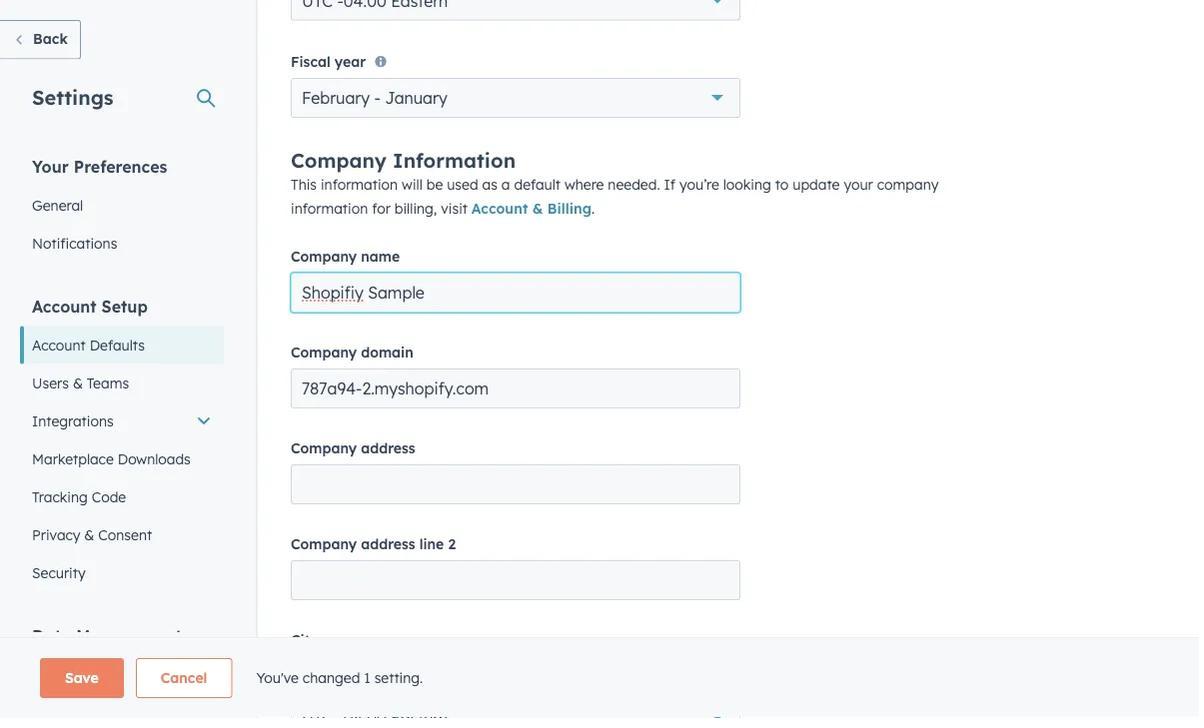 Task type: describe. For each thing, give the bounding box(es) containing it.
company for company information
[[291, 148, 387, 173]]

users & teams link
[[20, 364, 224, 402]]

year
[[335, 53, 366, 71]]

Company domain text field
[[291, 369, 741, 409]]

tracking code
[[32, 488, 126, 506]]

account setup element
[[20, 295, 224, 592]]

-
[[374, 88, 381, 108]]

& for consent
[[84, 526, 94, 544]]

code
[[92, 488, 126, 506]]

1 vertical spatial information
[[291, 200, 368, 217]]

company
[[878, 176, 939, 193]]

notifications
[[32, 234, 117, 252]]

default
[[514, 176, 561, 193]]

used
[[447, 176, 479, 193]]

company for company address line 2
[[291, 536, 357, 553]]

to
[[776, 176, 789, 193]]

privacy & consent link
[[20, 516, 224, 554]]

save button
[[40, 659, 124, 699]]

february - january button
[[291, 78, 741, 118]]

Company address line 2 text field
[[291, 561, 741, 601]]

january
[[385, 88, 448, 108]]

city
[[291, 632, 318, 649]]

changed
[[303, 670, 360, 687]]

your preferences element
[[20, 155, 224, 262]]

marketplace downloads link
[[20, 440, 224, 478]]

Company name text field
[[291, 273, 741, 313]]

settings
[[32, 84, 113, 109]]

cancel button
[[136, 659, 232, 699]]

domain
[[361, 344, 414, 361]]

general link
[[20, 186, 224, 224]]

account defaults link
[[20, 326, 224, 364]]

privacy & consent
[[32, 526, 152, 544]]

setup
[[102, 296, 148, 316]]

company for company name
[[291, 248, 357, 265]]

City text field
[[291, 657, 741, 697]]

management
[[76, 626, 182, 646]]

1
[[364, 670, 371, 687]]

billing
[[548, 200, 592, 217]]

marketplace
[[32, 450, 114, 468]]

cancel
[[161, 670, 207, 687]]

if
[[664, 176, 676, 193]]

.
[[592, 200, 595, 217]]

tracking
[[32, 488, 88, 506]]

teams
[[87, 374, 129, 392]]

this information will be used as a default where needed. if you're looking to update your company information for billing, visit
[[291, 176, 939, 217]]

security link
[[20, 554, 224, 592]]

company information
[[291, 148, 516, 173]]

be
[[427, 176, 443, 193]]

notifications link
[[20, 224, 224, 262]]

defaults
[[90, 336, 145, 354]]

account for account defaults
[[32, 336, 86, 354]]

looking
[[724, 176, 772, 193]]

account & billing link
[[472, 200, 592, 217]]

data management
[[32, 626, 182, 646]]

fiscal
[[291, 53, 331, 71]]

company for company address
[[291, 440, 357, 457]]

security
[[32, 564, 86, 582]]

privacy
[[32, 526, 80, 544]]

company address
[[291, 440, 415, 457]]

company name
[[291, 248, 400, 265]]

this
[[291, 176, 317, 193]]



Task type: vqa. For each thing, say whether or not it's contained in the screenshot.
Add at right top
no



Task type: locate. For each thing, give the bounding box(es) containing it.
company domain
[[291, 344, 414, 361]]

needed.
[[608, 176, 660, 193]]

downloads
[[118, 450, 191, 468]]

account up users on the bottom left
[[32, 336, 86, 354]]

general
[[32, 196, 83, 214]]

1 address from the top
[[361, 440, 415, 457]]

data
[[32, 626, 71, 646]]

address left the line
[[361, 536, 415, 553]]

1 company from the top
[[291, 148, 387, 173]]

name
[[361, 248, 400, 265]]

company
[[291, 148, 387, 173], [291, 248, 357, 265], [291, 344, 357, 361], [291, 440, 357, 457], [291, 536, 357, 553]]

address for company address
[[361, 440, 415, 457]]

for
[[372, 200, 391, 217]]

& for teams
[[73, 374, 83, 392]]

& right privacy
[[84, 526, 94, 544]]

0 vertical spatial information
[[321, 176, 398, 193]]

integrations button
[[20, 402, 224, 440]]

0 horizontal spatial &
[[73, 374, 83, 392]]

1 vertical spatial &
[[73, 374, 83, 392]]

& right users on the bottom left
[[73, 374, 83, 392]]

2 vertical spatial &
[[84, 526, 94, 544]]

address
[[361, 440, 415, 457], [361, 536, 415, 553]]

users & teams
[[32, 374, 129, 392]]

1 vertical spatial account
[[32, 296, 97, 316]]

billing,
[[395, 200, 437, 217]]

save
[[65, 670, 99, 687]]

4 company from the top
[[291, 440, 357, 457]]

information down this
[[291, 200, 368, 217]]

will
[[402, 176, 423, 193]]

your
[[844, 176, 874, 193]]

account & billing .
[[472, 200, 595, 217]]

update
[[793, 176, 840, 193]]

information up for
[[321, 176, 398, 193]]

3 company from the top
[[291, 344, 357, 361]]

& down default
[[533, 200, 543, 217]]

1 vertical spatial address
[[361, 536, 415, 553]]

account down a
[[472, 200, 528, 217]]

& for billing
[[533, 200, 543, 217]]

setting.
[[375, 670, 423, 687]]

2 vertical spatial account
[[32, 336, 86, 354]]

company address line 2
[[291, 536, 456, 553]]

address for company address line 2
[[361, 536, 415, 553]]

february
[[302, 88, 370, 108]]

2 address from the top
[[361, 536, 415, 553]]

0 vertical spatial address
[[361, 440, 415, 457]]

users
[[32, 374, 69, 392]]

&
[[533, 200, 543, 217], [73, 374, 83, 392], [84, 526, 94, 544]]

february - january
[[302, 88, 448, 108]]

a
[[502, 176, 510, 193]]

account setup
[[32, 296, 148, 316]]

line
[[420, 536, 444, 553]]

back link
[[0, 20, 81, 59]]

1 horizontal spatial &
[[84, 526, 94, 544]]

account for account & billing .
[[472, 200, 528, 217]]

account up the account defaults
[[32, 296, 97, 316]]

tracking code link
[[20, 478, 224, 516]]

information
[[393, 148, 516, 173]]

fiscal year
[[291, 53, 366, 71]]

Company address text field
[[291, 465, 741, 505]]

preferences
[[74, 156, 167, 176]]

information
[[321, 176, 398, 193], [291, 200, 368, 217]]

your preferences
[[32, 156, 167, 176]]

2 company from the top
[[291, 248, 357, 265]]

your
[[32, 156, 69, 176]]

address down domain
[[361, 440, 415, 457]]

as
[[482, 176, 498, 193]]

visit
[[441, 200, 468, 217]]

back
[[33, 30, 68, 47]]

0 vertical spatial &
[[533, 200, 543, 217]]

you're
[[680, 176, 720, 193]]

marketplace downloads
[[32, 450, 191, 468]]

where
[[565, 176, 604, 193]]

2
[[448, 536, 456, 553]]

consent
[[98, 526, 152, 544]]

you've changed 1 setting.
[[256, 670, 423, 687]]

5 company from the top
[[291, 536, 357, 553]]

account defaults
[[32, 336, 145, 354]]

0 vertical spatial account
[[472, 200, 528, 217]]

integrations
[[32, 412, 114, 430]]

you've
[[256, 670, 299, 687]]

2 horizontal spatial &
[[533, 200, 543, 217]]

account
[[472, 200, 528, 217], [32, 296, 97, 316], [32, 336, 86, 354]]

company for company domain
[[291, 344, 357, 361]]

account for account setup
[[32, 296, 97, 316]]



